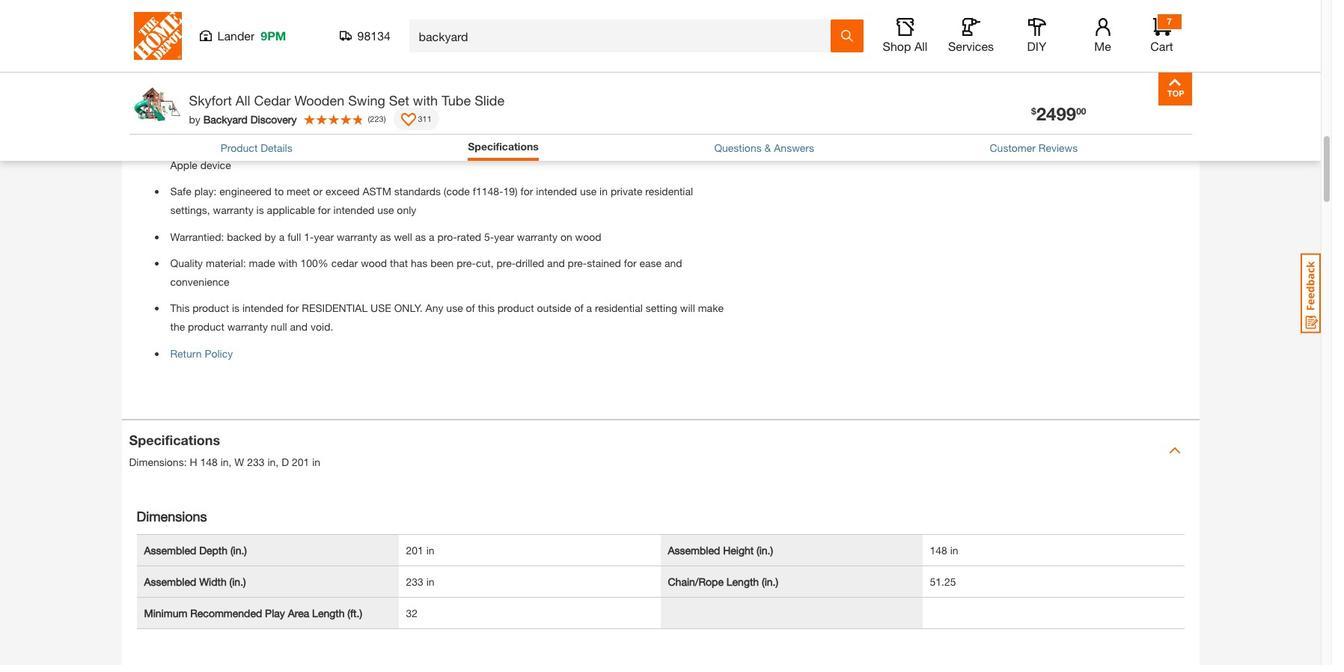 Task type: describe. For each thing, give the bounding box(es) containing it.
applicable
[[267, 204, 315, 217]]

h
[[190, 456, 197, 469]]

1 assembly from the left
[[269, 140, 314, 153]]

warrantied: backed by a full 1-year warranty as well as a pro-rated 5-year warranty on wood
[[170, 230, 602, 243]]

recommended
[[190, 607, 262, 620]]

2499
[[1037, 103, 1077, 124]]

any inside assembly: swing set assembly is easier with bilt, a 3d-guided interactive assembly app compatible with any google or apple device
[[659, 140, 676, 153]]

cut,
[[476, 257, 494, 269]]

ladder
[[473, 95, 502, 107]]

What can we help you find today? search field
[[419, 20, 830, 52]]

with inside crows nest: the elevated crows nest with telescope provide a rare feature that will bring out imagination and adventure to any child
[[343, 4, 363, 17]]

depth
[[199, 544, 228, 557]]

with left the bilt,
[[358, 140, 377, 153]]

product up the return policy link
[[188, 321, 225, 333]]

the home depot logo image
[[134, 12, 182, 60]]

is inside this product is intended for residential use only. any use of this product outside of a residential setting will make the product warranty null and void.
[[232, 302, 240, 315]]

product image image
[[133, 79, 182, 128]]

a inside assembly: swing set assembly is easier with bilt, a 3d-guided interactive assembly app compatible with any google or apple device
[[401, 140, 407, 153]]

crows
[[170, 4, 200, 17]]

with right compatible
[[637, 140, 656, 153]]

2 assembly from the left
[[513, 140, 558, 153]]

we
[[363, 95, 376, 107]]

2
[[286, 68, 292, 81]]

quality material: made with 100% cedar wood that has been pre-cut, pre-drilled and pre-stained for ease and convenience
[[170, 257, 683, 288]]

2 , from the left
[[276, 456, 279, 469]]

drilled
[[516, 257, 544, 269]]

duty
[[327, 68, 347, 81]]

for inside this product is intended for residential use only. any use of this product outside of a residential setting will make the product warranty null and void.
[[286, 302, 299, 315]]

feedback link image
[[1301, 253, 1321, 334]]

wood inside "quality material: made with 100% cedar wood that has been pre-cut, pre-drilled and pre-stained for ease and convenience"
[[361, 257, 387, 269]]

all for shop
[[915, 39, 928, 53]]

assembled for assembled width (in.)
[[144, 576, 196, 588]]

this
[[478, 302, 495, 315]]

dimensions:
[[129, 456, 187, 469]]

display image
[[401, 113, 416, 128]]

the inside this product is intended for residential use only. any use of this product outside of a residential setting will make the product warranty null and void.
[[170, 321, 185, 333]]

play
[[265, 607, 285, 620]]

residential
[[302, 302, 368, 315]]

1 of from the left
[[466, 302, 475, 315]]

2 of from the left
[[575, 302, 584, 315]]

201 inside specifications dimensions: h 148 in , w 233 in , d 201 in
[[292, 456, 309, 469]]

1 , from the left
[[229, 456, 232, 469]]

set
[[389, 92, 409, 109]]

rare
[[461, 4, 479, 17]]

age
[[310, 95, 328, 107]]

exceed
[[326, 185, 360, 198]]

me
[[1095, 39, 1112, 53]]

a left wide
[[277, 95, 282, 107]]

dimensions
[[137, 508, 207, 525]]

2 as from the left
[[415, 230, 426, 243]]

1 horizontal spatial length
[[727, 576, 759, 588]]

quality
[[170, 257, 203, 269]]

crows nest: the elevated crows nest with telescope provide a rare feature that will bring out imagination and adventure to any child
[[170, 4, 725, 36]]

in up 51.25 at the right bottom of page
[[951, 544, 959, 557]]

7
[[1167, 16, 1172, 27]]

discovery
[[251, 113, 297, 125]]

swing
[[348, 92, 385, 109]]

area
[[288, 607, 309, 620]]

98134 button
[[340, 28, 391, 43]]

3d-
[[410, 140, 427, 153]]

cedar
[[254, 92, 291, 109]]

2 year from the left
[[494, 230, 514, 243]]

(in.) for chain/rope length (in.)
[[762, 576, 779, 588]]

warranty inside this product is intended for residential use only. any use of this product outside of a residential setting will make the product warranty null and void.
[[227, 321, 268, 333]]

1 as from the left
[[380, 230, 391, 243]]

make
[[698, 302, 724, 315]]

provides
[[526, 95, 566, 107]]

(in.) for assembled height (in.)
[[757, 544, 773, 557]]

engineered
[[220, 185, 272, 198]]

148 in
[[930, 544, 959, 557]]

to for engineered
[[275, 185, 284, 198]]

minimum recommended play area length (ft.)
[[144, 607, 362, 620]]

reviews
[[1039, 141, 1078, 154]]

standards
[[394, 185, 441, 198]]

shop all button
[[882, 18, 929, 54]]

compatible
[[582, 140, 634, 153]]

policy
[[205, 347, 233, 360]]

equipped
[[437, 49, 482, 62]]

2 pre- from the left
[[497, 257, 516, 269]]

for inside "quality material: made with 100% cedar wood that has been pre-cut, pre-drilled and pre-stained for ease and convenience"
[[624, 257, 637, 269]]

device
[[200, 159, 231, 171]]

climb
[[268, 114, 293, 126]]

step
[[449, 95, 470, 107]]

1-
[[304, 230, 314, 243]]

wooden
[[295, 92, 345, 109]]

223
[[370, 114, 384, 123]]

is inside safe play: engineered to meet or exceed astm standards (code f1148-19) for intended use in private residential settings, warranty is applicable for intended use only
[[256, 204, 264, 217]]

customer
[[990, 141, 1036, 154]]

meet
[[287, 185, 310, 198]]

1 vertical spatial 233
[[406, 576, 424, 588]]

pro-
[[438, 230, 457, 243]]

feet,
[[170, 114, 191, 126]]

specifications for specifications
[[468, 140, 539, 153]]

all for skyfort
[[236, 92, 250, 109]]

bilt,
[[380, 140, 398, 153]]

1 year from the left
[[314, 230, 334, 243]]

1 position from the left
[[197, 49, 235, 62]]

is inside assembly: swing set assembly is easier with bilt, a 3d-guided interactive assembly app compatible with any google or apple device
[[317, 140, 324, 153]]

and inside this product is intended for residential use only. any use of this product outside of a residential setting will make the product warranty null and void.
[[290, 321, 308, 333]]

and right drilled
[[547, 257, 565, 269]]

)
[[384, 114, 386, 123]]

and inside the safe entry: catering to a wide age range, we included a flat-step ladder that provides enough area for small and large feet, ensuring a safe climb into the playset
[[673, 95, 691, 107]]

crows
[[289, 4, 317, 17]]

backyard
[[203, 113, 248, 125]]

specifications for specifications dimensions: h 148 in , w 233 in , d 201 in
[[129, 432, 220, 449]]

providing
[[673, 49, 717, 62]]

or inside assembly: swing set assembly is easier with bilt, a 3d-guided interactive assembly app compatible with any google or apple device
[[716, 140, 725, 153]]

skyfort all cedar wooden swing set with tube slide
[[189, 92, 505, 109]]

answers
[[774, 141, 815, 154]]

residential inside this product is intended for residential use only. any use of this product outside of a residential setting will make the product warranty null and void.
[[595, 302, 643, 315]]

a left flat-
[[422, 95, 428, 107]]

product
[[221, 141, 258, 154]]

19)
[[503, 185, 518, 198]]

1 horizontal spatial intended
[[334, 204, 375, 217]]

services button
[[947, 18, 995, 54]]

in left d at the left bottom of the page
[[268, 456, 276, 469]]

1 pre- from the left
[[457, 257, 476, 269]]

height
[[723, 544, 754, 557]]

and inside crows nest: the elevated crows nest with telescope provide a rare feature that will bring out imagination and adventure to any child
[[658, 4, 675, 17]]

large inside the safe entry: catering to a wide age range, we included a flat-step ladder that provides enough area for small and large feet, ensuring a safe climb into the playset
[[694, 95, 717, 107]]

2 horizontal spatial use
[[580, 185, 597, 198]]

with inside multi-position swing beam: our 3 position swing beam is equipped with our patented swing beam extender providing wider swinging lanes for 2 heavy-duty belt swings and large web swing
[[484, 49, 504, 62]]

is inside multi-position swing beam: our 3 position swing beam is equipped with our patented swing beam extender providing wider swinging lanes for 2 heavy-duty belt swings and large web swing
[[427, 49, 434, 62]]

questions & answers
[[715, 141, 815, 154]]

assembled width (in.)
[[144, 576, 246, 588]]

safe for safe entry: catering to a wide age range, we included a flat-step ladder that provides enough area for small and large feet, ensuring a safe climb into the playset
[[170, 95, 191, 107]]

well
[[394, 230, 412, 243]]

(in.) for assembled width (in.)
[[230, 576, 246, 588]]

cedar
[[331, 257, 358, 269]]

ensuring
[[194, 114, 234, 126]]

adventure
[[678, 4, 725, 17]]

51.25
[[930, 576, 956, 588]]

intended inside this product is intended for residential use only. any use of this product outside of a residential setting will make the product warranty null and void.
[[243, 302, 284, 315]]

0 vertical spatial intended
[[536, 185, 577, 198]]

specifications dimensions: h 148 in , w 233 in , d 201 in
[[129, 432, 320, 469]]

2 beam from the left
[[600, 49, 626, 62]]

assembled depth (in.)
[[144, 544, 247, 557]]

slide
[[475, 92, 505, 109]]

nest
[[320, 4, 340, 17]]

with up "311"
[[413, 92, 438, 109]]

swing inside assembly: swing set assembly is easier with bilt, a 3d-guided interactive assembly app compatible with any google or apple device
[[222, 140, 249, 153]]

lanes
[[243, 68, 268, 81]]

98134
[[357, 28, 391, 43]]



Task type: vqa. For each thing, say whether or not it's contained in the screenshot.
32
yes



Task type: locate. For each thing, give the bounding box(es) containing it.
specifications up 'dimensions:'
[[129, 432, 220, 449]]

with inside "quality material: made with 100% cedar wood that has been pre-cut, pre-drilled and pre-stained for ease and convenience"
[[278, 257, 298, 269]]

0 vertical spatial or
[[716, 140, 725, 153]]

with
[[343, 4, 363, 17], [484, 49, 504, 62], [413, 92, 438, 109], [358, 140, 377, 153], [637, 140, 656, 153], [278, 257, 298, 269]]

in left "w" in the left bottom of the page
[[221, 456, 229, 469]]

interactive
[[462, 140, 510, 153]]

and right ease
[[665, 257, 683, 269]]

that inside the safe entry: catering to a wide age range, we included a flat-step ladder that provides enough area for small and large feet, ensuring a safe climb into the playset
[[505, 95, 523, 107]]

1 vertical spatial intended
[[334, 204, 375, 217]]

0 vertical spatial the
[[229, 4, 244, 17]]

1 horizontal spatial wood
[[575, 230, 602, 243]]

and right "small"
[[673, 95, 691, 107]]

0 horizontal spatial wood
[[361, 257, 387, 269]]

1 horizontal spatial use
[[446, 302, 463, 315]]

$ 2499 00
[[1032, 103, 1087, 124]]

assembled up chain/rope
[[668, 544, 720, 557]]

warranty up cedar
[[337, 230, 377, 243]]

148 inside specifications dimensions: h 148 in , w 233 in , d 201 in
[[200, 456, 218, 469]]

for up null
[[286, 302, 299, 315]]

1 vertical spatial specifications
[[129, 432, 220, 449]]

caret image
[[1169, 444, 1181, 456]]

is left easier
[[317, 140, 324, 153]]

assembled for assembled depth (in.)
[[144, 544, 196, 557]]

assembled height (in.)
[[668, 544, 773, 557]]

0 horizontal spatial will
[[538, 4, 553, 17]]

1 horizontal spatial 201
[[406, 544, 424, 557]]

0 horizontal spatial position
[[197, 49, 235, 62]]

the inside crows nest: the elevated crows nest with telescope provide a rare feature that will bring out imagination and adventure to any child
[[229, 4, 244, 17]]

0 horizontal spatial all
[[236, 92, 250, 109]]

(in.) for assembled depth (in.)
[[231, 544, 247, 557]]

0 vertical spatial all
[[915, 39, 928, 53]]

all inside 'button'
[[915, 39, 928, 53]]

safe
[[170, 95, 191, 107], [170, 185, 191, 198]]

2 horizontal spatial intended
[[536, 185, 577, 198]]

1 horizontal spatial the
[[229, 4, 244, 17]]

the right into
[[317, 114, 331, 126]]

1 beam from the left
[[397, 49, 424, 62]]

2 vertical spatial intended
[[243, 302, 284, 315]]

that right feature
[[517, 4, 535, 17]]

a right outside
[[587, 302, 592, 315]]

residential left setting
[[595, 302, 643, 315]]

0 vertical spatial residential
[[646, 185, 693, 198]]

swing right the patented
[[570, 49, 597, 62]]

warranty up drilled
[[517, 230, 558, 243]]

feature
[[481, 4, 514, 17]]

of left 'this' in the top left of the page
[[466, 302, 475, 315]]

belt
[[350, 68, 368, 81]]

(in.) right width
[[230, 576, 246, 588]]

0 horizontal spatial as
[[380, 230, 391, 243]]

that inside crows nest: the elevated crows nest with telescope provide a rare feature that will bring out imagination and adventure to any child
[[517, 4, 535, 17]]

1 vertical spatial 148
[[930, 544, 948, 557]]

position up the duty
[[327, 49, 364, 62]]

in inside safe play: engineered to meet or exceed astm standards (code f1148-19) for intended use in private residential settings, warranty is applicable for intended use only
[[600, 185, 608, 198]]

0 vertical spatial by
[[189, 113, 201, 125]]

1 vertical spatial use
[[377, 204, 394, 217]]

lander
[[217, 28, 255, 43]]

2 vertical spatial that
[[390, 257, 408, 269]]

specifications up 19)
[[468, 140, 539, 153]]

0 horizontal spatial pre-
[[457, 257, 476, 269]]

length left (ft.)
[[312, 607, 345, 620]]

product details
[[221, 141, 293, 154]]

0 vertical spatial safe
[[170, 95, 191, 107]]

for left ease
[[624, 257, 637, 269]]

residential inside safe play: engineered to meet or exceed astm standards (code f1148-19) for intended use in private residential settings, warranty is applicable for intended use only
[[646, 185, 693, 198]]

assembled down dimensions
[[144, 544, 196, 557]]

beam up "swings"
[[397, 49, 424, 62]]

customer reviews
[[990, 141, 1078, 154]]

0 horizontal spatial intended
[[243, 302, 284, 315]]

in right d at the left bottom of the page
[[312, 456, 320, 469]]

1 horizontal spatial any
[[659, 140, 676, 153]]

in down '201 in'
[[427, 576, 435, 588]]

safe inside the safe entry: catering to a wide age range, we included a flat-step ladder that provides enough area for small and large feet, ensuring a safe climb into the playset
[[170, 95, 191, 107]]

year up 100%
[[314, 230, 334, 243]]

(code
[[444, 185, 470, 198]]

233 right "w" in the left bottom of the page
[[247, 456, 265, 469]]

1 vertical spatial length
[[312, 607, 345, 620]]

skyfort
[[189, 92, 232, 109]]

included
[[379, 95, 419, 107]]

5-
[[484, 230, 494, 243]]

a inside crows nest: the elevated crows nest with telescope provide a rare feature that will bring out imagination and adventure to any child
[[452, 4, 458, 17]]

0 horizontal spatial 148
[[200, 456, 218, 469]]

0 horizontal spatial 233
[[247, 456, 265, 469]]

the inside the safe entry: catering to a wide age range, we included a flat-step ladder that provides enough area for small and large feet, ensuring a safe climb into the playset
[[317, 114, 331, 126]]

to down crows
[[170, 23, 180, 36]]

0 horizontal spatial large
[[427, 68, 450, 81]]

0 vertical spatial any
[[183, 23, 199, 36]]

in up 233 in
[[427, 544, 435, 557]]

will left make
[[680, 302, 695, 315]]

2 safe from the top
[[170, 185, 191, 198]]

in
[[600, 185, 608, 198], [221, 456, 229, 469], [268, 456, 276, 469], [312, 456, 320, 469], [427, 544, 435, 557], [951, 544, 959, 557], [427, 576, 435, 588]]

play:
[[194, 185, 217, 198]]

1 horizontal spatial residential
[[646, 185, 693, 198]]

0 horizontal spatial use
[[377, 204, 394, 217]]

the down this
[[170, 321, 185, 333]]

position
[[197, 49, 235, 62], [327, 49, 364, 62]]

any
[[183, 23, 199, 36], [659, 140, 676, 153]]

services
[[949, 39, 994, 53]]

of right outside
[[575, 302, 584, 315]]

elevated
[[247, 4, 286, 17]]

swings
[[371, 68, 403, 81]]

is down material:
[[232, 302, 240, 315]]

pre- right the been
[[457, 257, 476, 269]]

2 our from the left
[[507, 49, 522, 62]]

or inside safe play: engineered to meet or exceed astm standards (code f1148-19) for intended use in private residential settings, warranty is applicable for intended use only
[[313, 185, 323, 198]]

to inside crows nest: the elevated crows nest with telescope provide a rare feature that will bring out imagination and adventure to any child
[[170, 23, 180, 36]]

safe inside safe play: engineered to meet or exceed astm standards (code f1148-19) for intended use in private residential settings, warranty is applicable for intended use only
[[170, 185, 191, 198]]

that inside "quality material: made with 100% cedar wood that has been pre-cut, pre-drilled and pre-stained for ease and convenience"
[[390, 257, 408, 269]]

chain/rope length (in.)
[[668, 576, 779, 588]]

1 vertical spatial large
[[694, 95, 717, 107]]

cart
[[1151, 39, 1174, 53]]

0 vertical spatial 233
[[247, 456, 265, 469]]

1 vertical spatial all
[[236, 92, 250, 109]]

warranty
[[213, 204, 254, 217], [337, 230, 377, 243], [517, 230, 558, 243], [227, 321, 268, 333]]

setting
[[646, 302, 678, 315]]

0 horizontal spatial assembly
[[269, 140, 314, 153]]

with right 'made'
[[278, 257, 298, 269]]

0 vertical spatial specifications
[[468, 140, 539, 153]]

null
[[271, 321, 287, 333]]

a inside this product is intended for residential use only. any use of this product outside of a residential setting will make the product warranty null and void.
[[587, 302, 592, 315]]

1 horizontal spatial or
[[716, 140, 725, 153]]

specifications inside specifications dimensions: h 148 in , w 233 in , d 201 in
[[129, 432, 220, 449]]

100%
[[301, 257, 329, 269]]

any inside crows nest: the elevated crows nest with telescope provide a rare feature that will bring out imagination and adventure to any child
[[183, 23, 199, 36]]

beam left extender
[[600, 49, 626, 62]]

convenience
[[170, 275, 230, 288]]

0 vertical spatial 201
[[292, 456, 309, 469]]

with right nest
[[343, 4, 363, 17]]

width
[[199, 576, 227, 588]]

easier
[[327, 140, 355, 153]]

0 horizontal spatial specifications
[[129, 432, 220, 449]]

0 horizontal spatial of
[[466, 302, 475, 315]]

0 horizontal spatial any
[[183, 23, 199, 36]]

0 horizontal spatial residential
[[595, 302, 643, 315]]

specifications button
[[468, 139, 539, 157], [468, 139, 539, 154]]

1 horizontal spatial our
[[507, 49, 522, 62]]

safe for safe play: engineered to meet or exceed astm standards (code f1148-19) for intended use in private residential settings, warranty is applicable for intended use only
[[170, 185, 191, 198]]

1 vertical spatial any
[[659, 140, 676, 153]]

intended up null
[[243, 302, 284, 315]]

guided
[[427, 140, 459, 153]]

swing left "set"
[[222, 140, 249, 153]]

233
[[247, 456, 265, 469], [406, 576, 424, 588]]

with right equipped
[[484, 49, 504, 62]]

is down engineered
[[256, 204, 264, 217]]

201 right d at the left bottom of the page
[[292, 456, 309, 469]]

0 vertical spatial length
[[727, 576, 759, 588]]

a left rare in the left top of the page
[[452, 4, 458, 17]]

a left the safe
[[237, 114, 243, 126]]

1 safe from the top
[[170, 95, 191, 107]]

1 vertical spatial will
[[680, 302, 695, 315]]

, left "w" in the left bottom of the page
[[229, 456, 232, 469]]

me button
[[1079, 18, 1127, 54]]

148 right h
[[200, 456, 218, 469]]

minimum
[[144, 607, 187, 620]]

1 vertical spatial residential
[[595, 302, 643, 315]]

swing up "swings"
[[367, 49, 395, 62]]

1 horizontal spatial 233
[[406, 576, 424, 588]]

1 horizontal spatial 148
[[930, 544, 948, 557]]

a left pro-
[[429, 230, 435, 243]]

0 horizontal spatial length
[[312, 607, 345, 620]]

1 horizontal spatial assembly
[[513, 140, 558, 153]]

in left private
[[600, 185, 608, 198]]

w
[[235, 456, 244, 469]]

0 horizontal spatial 201
[[292, 456, 309, 469]]

(
[[368, 114, 370, 123]]

to for catering
[[264, 95, 274, 107]]

catering
[[224, 95, 262, 107]]

will inside this product is intended for residential use only. any use of this product outside of a residential setting will make the product warranty null and void.
[[680, 302, 695, 315]]

any down crows
[[183, 23, 199, 36]]

product right 'this' in the top left of the page
[[498, 302, 534, 315]]

stained
[[587, 257, 621, 269]]

0 vertical spatial will
[[538, 4, 553, 17]]

safe up feet,
[[170, 95, 191, 107]]

1 vertical spatial wood
[[361, 257, 387, 269]]

0 vertical spatial large
[[427, 68, 450, 81]]

that left the has
[[390, 257, 408, 269]]

0 vertical spatial use
[[580, 185, 597, 198]]

return policy link
[[170, 347, 233, 360]]

to inside safe play: engineered to meet or exceed astm standards (code f1148-19) for intended use in private residential settings, warranty is applicable for intended use only
[[275, 185, 284, 198]]

233 up 32
[[406, 576, 424, 588]]

assembly: swing set assembly is easier with bilt, a 3d-guided interactive assembly app compatible with any google or apple device
[[170, 140, 725, 171]]

(in.) right height
[[757, 544, 773, 557]]

a left 3d-
[[401, 140, 407, 153]]

0 vertical spatial that
[[517, 4, 535, 17]]

1 vertical spatial by
[[265, 230, 276, 243]]

&
[[765, 141, 771, 154]]

intended down exceed
[[334, 204, 375, 217]]

use inside this product is intended for residential use only. any use of this product outside of a residential setting will make the product warranty null and void.
[[446, 302, 463, 315]]

only
[[397, 204, 416, 217]]

is left equipped
[[427, 49, 434, 62]]

assembly
[[269, 140, 314, 153], [513, 140, 558, 153]]

1 horizontal spatial pre-
[[497, 257, 516, 269]]

0 horizontal spatial beam
[[397, 49, 424, 62]]

a left full
[[279, 230, 285, 243]]

1 horizontal spatial as
[[415, 230, 426, 243]]

large up google
[[694, 95, 717, 107]]

any
[[426, 302, 444, 315]]

0 horizontal spatial the
[[170, 321, 185, 333]]

intended right 19)
[[536, 185, 577, 198]]

multi-position swing beam: our 3 position swing beam is equipped with our patented swing beam extender providing wider swinging lanes for 2 heavy-duty belt swings and large web swing
[[170, 49, 717, 81]]

1 vertical spatial to
[[264, 95, 274, 107]]

3 pre- from the left
[[568, 257, 587, 269]]

1 horizontal spatial will
[[680, 302, 695, 315]]

0 horizontal spatial to
[[170, 23, 180, 36]]

warranty inside safe play: engineered to meet or exceed astm standards (code f1148-19) for intended use in private residential settings, warranty is applicable for intended use only
[[213, 204, 254, 217]]

2 position from the left
[[327, 49, 364, 62]]

is
[[427, 49, 434, 62], [317, 140, 324, 153], [256, 204, 264, 217], [232, 302, 240, 315]]

the right "nest:"
[[229, 4, 244, 17]]

for down exceed
[[318, 204, 331, 217]]

by left full
[[265, 230, 276, 243]]

assembly left app
[[513, 140, 558, 153]]

multi-
[[170, 49, 197, 62]]

1 vertical spatial that
[[505, 95, 523, 107]]

use down astm
[[377, 204, 394, 217]]

position up swinging
[[197, 49, 235, 62]]

assembled for assembled height (in.)
[[668, 544, 720, 557]]

0 horizontal spatial our
[[300, 49, 315, 62]]

wider
[[170, 68, 196, 81]]

return policy
[[170, 347, 233, 360]]

length down height
[[727, 576, 759, 588]]

swinging
[[199, 68, 240, 81]]

1 horizontal spatial ,
[[276, 456, 279, 469]]

0 vertical spatial 148
[[200, 456, 218, 469]]

0 vertical spatial to
[[170, 23, 180, 36]]

customer reviews button
[[990, 140, 1078, 156], [990, 140, 1078, 156]]

for
[[271, 68, 283, 81], [630, 95, 643, 107], [521, 185, 533, 198], [318, 204, 331, 217], [624, 257, 637, 269], [286, 302, 299, 315]]

1 vertical spatial the
[[317, 114, 331, 126]]

enough
[[569, 95, 604, 107]]

will inside crows nest: the elevated crows nest with telescope provide a rare feature that will bring out imagination and adventure to any child
[[538, 4, 553, 17]]

app
[[561, 140, 579, 153]]

1 our from the left
[[300, 49, 315, 62]]

, left d at the left bottom of the page
[[276, 456, 279, 469]]

product down the convenience
[[193, 302, 229, 315]]

beam:
[[268, 49, 297, 62]]

for right area
[[630, 95, 643, 107]]

2 horizontal spatial the
[[317, 114, 331, 126]]

all right shop
[[915, 39, 928, 53]]

provide
[[414, 4, 449, 17]]

that right slide
[[505, 95, 523, 107]]

by down entry:
[[189, 113, 201, 125]]

heavy-
[[295, 68, 327, 81]]

1 horizontal spatial year
[[494, 230, 514, 243]]

backed
[[227, 230, 262, 243]]

as right well
[[415, 230, 426, 243]]

on
[[561, 230, 573, 243]]

for right 19)
[[521, 185, 533, 198]]

large inside multi-position swing beam: our 3 position swing beam is equipped with our patented swing beam extender providing wider swinging lanes for 2 heavy-duty belt swings and large web swing
[[427, 68, 450, 81]]

made
[[249, 257, 275, 269]]

1 horizontal spatial of
[[575, 302, 584, 315]]

diy button
[[1013, 18, 1061, 54]]

assembled up minimum
[[144, 576, 196, 588]]

9pm
[[261, 28, 286, 43]]

into
[[296, 114, 314, 126]]

pre- down on
[[568, 257, 587, 269]]

this
[[170, 302, 190, 315]]

1 horizontal spatial to
[[264, 95, 274, 107]]

residential right private
[[646, 185, 693, 198]]

entry:
[[194, 95, 221, 107]]

0 vertical spatial wood
[[575, 230, 602, 243]]

1 vertical spatial 201
[[406, 544, 424, 557]]

diy
[[1028, 39, 1047, 53]]

1 vertical spatial or
[[313, 185, 323, 198]]

wood right on
[[575, 230, 602, 243]]

for inside the safe entry: catering to a wide age range, we included a flat-step ladder that provides enough area for small and large feet, ensuring a safe climb into the playset
[[630, 95, 643, 107]]

1 horizontal spatial all
[[915, 39, 928, 53]]

our left "3"
[[300, 49, 315, 62]]

swing up slide
[[475, 68, 503, 81]]

as left well
[[380, 230, 391, 243]]

swing up lanes
[[237, 49, 265, 62]]

1 horizontal spatial large
[[694, 95, 717, 107]]

1 horizontal spatial by
[[265, 230, 276, 243]]

2 vertical spatial the
[[170, 321, 185, 333]]

and right "swings"
[[406, 68, 424, 81]]

1 vertical spatial safe
[[170, 185, 191, 198]]

year
[[314, 230, 334, 243], [494, 230, 514, 243]]

to left meet
[[275, 185, 284, 198]]

warrantied:
[[170, 230, 224, 243]]

year right rated
[[494, 230, 514, 243]]

1 horizontal spatial specifications
[[468, 140, 539, 153]]

return
[[170, 347, 202, 360]]

(in.) down assembled height (in.)
[[762, 576, 779, 588]]

and inside multi-position swing beam: our 3 position swing beam is equipped with our patented swing beam extender providing wider swinging lanes for 2 heavy-duty belt swings and large web swing
[[406, 68, 424, 81]]

0 horizontal spatial or
[[313, 185, 323, 198]]

use left private
[[580, 185, 597, 198]]

( 223 )
[[368, 114, 386, 123]]

2 vertical spatial to
[[275, 185, 284, 198]]

beam
[[397, 49, 424, 62], [600, 49, 626, 62]]

2 horizontal spatial pre-
[[568, 257, 587, 269]]

material:
[[206, 257, 246, 269]]

2 vertical spatial use
[[446, 302, 463, 315]]

all up by backyard discovery
[[236, 92, 250, 109]]

intended
[[536, 185, 577, 198], [334, 204, 375, 217], [243, 302, 284, 315]]

0 horizontal spatial year
[[314, 230, 334, 243]]

1 horizontal spatial beam
[[600, 49, 626, 62]]

148 up 51.25 at the right bottom of page
[[930, 544, 948, 557]]

2 horizontal spatial to
[[275, 185, 284, 198]]

or right google
[[716, 140, 725, 153]]

for inside multi-position swing beam: our 3 position swing beam is equipped with our patented swing beam extender providing wider swinging lanes for 2 heavy-duty belt swings and large web swing
[[271, 68, 283, 81]]

our left the patented
[[507, 49, 522, 62]]

233 inside specifications dimensions: h 148 in , w 233 in , d 201 in
[[247, 456, 265, 469]]

0 horizontal spatial by
[[189, 113, 201, 125]]

patented
[[525, 49, 567, 62]]

to inside the safe entry: catering to a wide age range, we included a flat-step ladder that provides enough area for small and large feet, ensuring a safe climb into the playset
[[264, 95, 274, 107]]

0 horizontal spatial ,
[[229, 456, 232, 469]]

astm
[[363, 185, 391, 198]]

1 horizontal spatial position
[[327, 49, 364, 62]]



